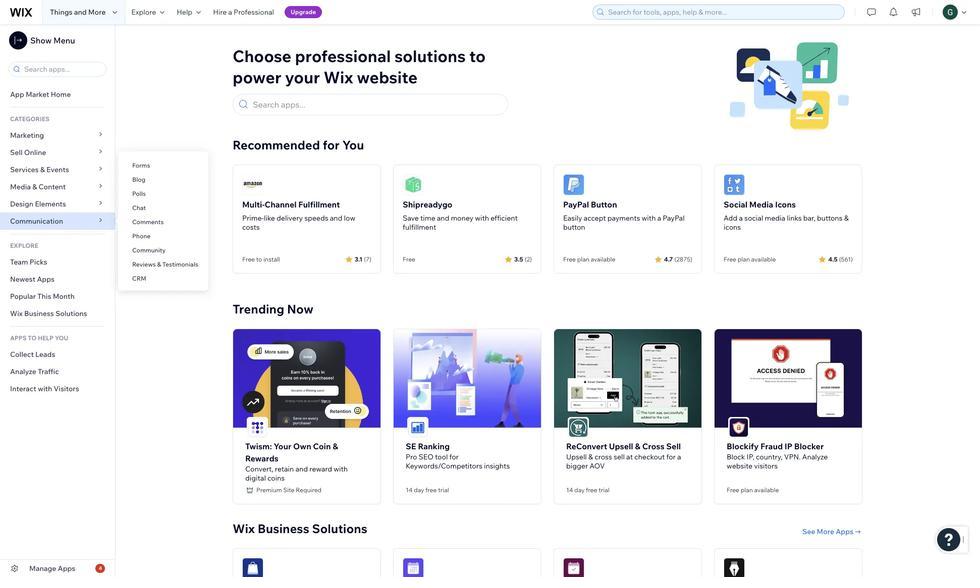Task type: vqa. For each thing, say whether or not it's contained in the screenshot.


Task type: describe. For each thing, give the bounding box(es) containing it.
blockify fraud ip blocker poster image
[[715, 329, 862, 428]]

accept
[[584, 214, 606, 223]]

1 vertical spatial business
[[258, 521, 309, 536]]

apps for newest apps
[[37, 275, 55, 284]]

collect leads
[[10, 350, 55, 359]]

checkout
[[635, 452, 665, 461]]

media inside social media icons add a social media links bar, buttons & icons
[[750, 199, 774, 210]]

free plan available for easily
[[564, 255, 616, 263]]

wix inside choose professional solutions to power your wix website
[[324, 67, 353, 87]]

costs
[[242, 223, 260, 232]]

social media icons logo image
[[724, 174, 745, 195]]

links
[[787, 214, 802, 223]]

reconvert
[[567, 441, 608, 451]]

rewards
[[245, 453, 279, 463]]

(561)
[[840, 255, 853, 263]]

services
[[10, 165, 39, 174]]

a inside reconvert upsell & cross sell upsell & cross sell at checkout for a bigger aov
[[678, 452, 681, 461]]

day for reconvert
[[575, 486, 585, 494]]

0 horizontal spatial more
[[88, 8, 106, 17]]

available for easily
[[591, 255, 616, 263]]

Search for tools, apps, help & more... field
[[605, 5, 842, 19]]

manage
[[29, 564, 56, 573]]

help
[[177, 8, 192, 17]]

upgrade
[[291, 8, 316, 16]]

required
[[296, 486, 322, 494]]

& left content
[[32, 182, 37, 191]]

month
[[53, 292, 75, 301]]

tool
[[435, 452, 448, 461]]

plan for icons
[[738, 255, 750, 263]]

power
[[233, 67, 282, 87]]

content
[[39, 182, 66, 191]]

se ranking icon image
[[408, 418, 428, 437]]

& inside social media icons add a social media links bar, buttons & icons
[[845, 214, 849, 223]]

reconvert upsell & cross sell icon image
[[569, 418, 588, 437]]

and inside twism: your own coin & rewards convert, retain and reward with digital coins
[[296, 464, 308, 473]]

social media icons add a social media links bar, buttons & icons
[[724, 199, 849, 232]]

available down visitors
[[755, 486, 779, 494]]

ip,
[[747, 452, 755, 461]]

free for multi-channel fulfillment
[[242, 255, 255, 263]]

save
[[403, 214, 419, 223]]

easily
[[564, 214, 582, 223]]

marketing
[[10, 131, 44, 140]]

se
[[406, 441, 416, 451]]

categories
[[10, 115, 50, 123]]

crm
[[132, 275, 146, 282]]

shipreadygo logo image
[[403, 174, 424, 195]]

elements
[[35, 199, 66, 209]]

14 day free trial for reconvert
[[567, 486, 610, 494]]

channel
[[265, 199, 297, 210]]

fraud
[[761, 441, 783, 451]]

3.1
[[355, 255, 363, 263]]

wix bookings logo image
[[403, 558, 424, 577]]

3.5 (2)
[[515, 255, 532, 263]]

free down block in the right bottom of the page
[[727, 486, 740, 494]]

design
[[10, 199, 33, 209]]

chat
[[132, 204, 146, 212]]

explore
[[131, 8, 156, 17]]

1 horizontal spatial more
[[817, 527, 835, 536]]

& left cross
[[635, 441, 641, 451]]

to
[[28, 334, 36, 342]]

free for se
[[426, 486, 437, 494]]

install
[[264, 255, 280, 263]]

plan for easily
[[577, 255, 590, 263]]

shipreadygo
[[403, 199, 453, 210]]

reviews & testimonials link
[[118, 256, 208, 273]]

community link
[[118, 242, 208, 259]]

chat link
[[118, 199, 208, 217]]

twism: your own coin & rewards icon image
[[248, 418, 267, 437]]

a right hire
[[228, 8, 232, 17]]

analyze inside sidebar element
[[10, 367, 36, 376]]

with inside sidebar element
[[38, 384, 52, 393]]

1 horizontal spatial upsell
[[609, 441, 634, 451]]

premium
[[257, 486, 282, 494]]

analyze traffic link
[[0, 363, 115, 380]]

blockify fraud ip blocker icon image
[[730, 418, 749, 437]]

time
[[421, 214, 436, 223]]

analyze traffic
[[10, 367, 59, 376]]

app
[[10, 90, 24, 99]]

4.7 (2875)
[[664, 255, 693, 263]]

keywords/competitors
[[406, 461, 483, 470]]

day for se
[[414, 486, 424, 494]]

marketing link
[[0, 127, 115, 144]]

and right things
[[74, 8, 87, 17]]

digital
[[245, 473, 266, 483]]

low
[[344, 214, 356, 223]]

media
[[765, 214, 786, 223]]

4.5 (561)
[[829, 255, 853, 263]]

1 vertical spatial to
[[256, 255, 262, 263]]

seo
[[419, 452, 434, 461]]

show
[[30, 35, 52, 45]]

own
[[293, 441, 311, 451]]

help
[[38, 334, 54, 342]]

free for reconvert
[[586, 486, 598, 494]]

4
[[99, 565, 102, 572]]

coin
[[313, 441, 331, 451]]

media & content link
[[0, 178, 115, 195]]

sell inside sidebar element
[[10, 148, 23, 157]]

bigger
[[567, 461, 588, 470]]

sell inside reconvert upsell & cross sell upsell & cross sell at checkout for a bigger aov
[[667, 441, 681, 451]]

team picks
[[10, 258, 47, 267]]

trending now
[[233, 301, 314, 317]]

shipreadygo save time and money with efficient fulfillment
[[403, 199, 518, 232]]

sidebar element
[[0, 24, 116, 577]]

blog link
[[118, 171, 208, 188]]

1 vertical spatial wix business solutions
[[233, 521, 368, 536]]

available for icons
[[752, 255, 776, 263]]

sell online
[[10, 148, 46, 157]]

(7)
[[364, 255, 372, 263]]

convert,
[[245, 464, 274, 473]]

2 horizontal spatial apps
[[836, 527, 854, 536]]

communication
[[10, 217, 65, 226]]

1 horizontal spatial solutions
[[312, 521, 368, 536]]

14 day free trial for se
[[406, 486, 449, 494]]

recommended for you
[[233, 137, 364, 152]]

fulfillment
[[403, 223, 436, 232]]

0 horizontal spatial for
[[323, 137, 340, 152]]

prime-
[[242, 214, 264, 223]]

apps to help you
[[10, 334, 68, 342]]

analyze inside blockify fraud ip blocker block ip, country, vpn. analyze website visitors
[[803, 452, 828, 461]]



Task type: locate. For each thing, give the bounding box(es) containing it.
0 horizontal spatial wix
[[10, 309, 23, 318]]

0 horizontal spatial business
[[24, 309, 54, 318]]

for inside reconvert upsell & cross sell upsell & cross sell at checkout for a bigger aov
[[667, 452, 676, 461]]

wix down professional
[[324, 67, 353, 87]]

you
[[55, 334, 68, 342]]

14 for se
[[406, 486, 413, 494]]

1 trial from the left
[[438, 486, 449, 494]]

with right reward
[[334, 464, 348, 473]]

popular this month link
[[0, 288, 115, 305]]

business down site
[[258, 521, 309, 536]]

with inside paypal button easily accept payments with a paypal button
[[642, 214, 656, 223]]

collect leads link
[[0, 346, 115, 363]]

with right payments on the top of page
[[642, 214, 656, 223]]

show menu
[[30, 35, 75, 45]]

0 vertical spatial upsell
[[609, 441, 634, 451]]

you
[[343, 137, 364, 152]]

reward
[[310, 464, 332, 473]]

trending
[[233, 301, 284, 317]]

2 horizontal spatial for
[[667, 452, 676, 461]]

free
[[426, 486, 437, 494], [586, 486, 598, 494]]

interact with visitors
[[10, 384, 79, 393]]

wix business solutions link
[[0, 305, 115, 322]]

1 vertical spatial search apps... field
[[250, 94, 503, 115]]

0 horizontal spatial 14 day free trial
[[406, 486, 449, 494]]

and
[[74, 8, 87, 17], [330, 214, 343, 223], [437, 214, 450, 223], [296, 464, 308, 473]]

0 horizontal spatial free
[[426, 486, 437, 494]]

interact with visitors link
[[0, 380, 115, 397]]

1 horizontal spatial for
[[450, 452, 459, 461]]

to left install
[[256, 255, 262, 263]]

free plan available for icons
[[724, 255, 776, 263]]

solutions down required
[[312, 521, 368, 536]]

popular this month
[[10, 292, 75, 301]]

like
[[264, 214, 275, 223]]

wix inside sidebar element
[[10, 309, 23, 318]]

0 horizontal spatial sell
[[10, 148, 23, 157]]

free for social media icons
[[724, 255, 737, 263]]

paypal up easily
[[564, 199, 589, 210]]

solutions inside sidebar element
[[56, 309, 87, 318]]

website down solutions
[[357, 67, 418, 87]]

available down social
[[752, 255, 776, 263]]

for right checkout
[[667, 452, 676, 461]]

free for paypal button
[[564, 255, 576, 263]]

available down accept
[[591, 255, 616, 263]]

free left install
[[242, 255, 255, 263]]

free down aov
[[586, 486, 598, 494]]

for left you
[[323, 137, 340, 152]]

choose
[[233, 46, 292, 66]]

1 horizontal spatial 14 day free trial
[[567, 486, 610, 494]]

se ranking poster image
[[394, 329, 541, 428]]

1 14 day free trial from the left
[[406, 486, 449, 494]]

0 horizontal spatial paypal
[[564, 199, 589, 210]]

website down blockify
[[727, 461, 753, 470]]

aov
[[590, 461, 605, 470]]

1 vertical spatial more
[[817, 527, 835, 536]]

more right things
[[88, 8, 106, 17]]

0 horizontal spatial trial
[[438, 486, 449, 494]]

to inside choose professional solutions to power your wix website
[[470, 46, 486, 66]]

things
[[50, 8, 73, 17]]

for inside se ranking pro seo tool for keywords/competitors insights
[[450, 452, 459, 461]]

1 vertical spatial wix
[[10, 309, 23, 318]]

sell left online
[[10, 148, 23, 157]]

1 day from the left
[[414, 486, 424, 494]]

1 vertical spatial upsell
[[567, 452, 587, 461]]

and right retain on the bottom left of the page
[[296, 464, 308, 473]]

professional
[[234, 8, 274, 17]]

and left "low"
[[330, 214, 343, 223]]

a right add
[[739, 214, 743, 223]]

website inside blockify fraud ip blocker block ip, country, vpn. analyze website visitors
[[727, 461, 753, 470]]

a right checkout
[[678, 452, 681, 461]]

free down keywords/competitors
[[426, 486, 437, 494]]

a inside paypal button easily accept payments with a paypal button
[[658, 214, 662, 223]]

plan down icons at the right
[[738, 255, 750, 263]]

media up design at the top left
[[10, 182, 31, 191]]

with inside shipreadygo save time and money with efficient fulfillment
[[475, 214, 489, 223]]

(2)
[[525, 255, 532, 263]]

website inside choose professional solutions to power your wix website
[[357, 67, 418, 87]]

fulfillment
[[299, 199, 340, 210]]

1 free from the left
[[426, 486, 437, 494]]

retain
[[275, 464, 294, 473]]

multi-channel fulfillment logo image
[[242, 174, 264, 195]]

sell right cross
[[667, 441, 681, 451]]

twism: your own coin & rewards convert, retain and reward with digital coins
[[245, 441, 348, 483]]

day down seo
[[414, 486, 424, 494]]

1 horizontal spatial free
[[586, 486, 598, 494]]

& inside "link"
[[40, 165, 45, 174]]

0 vertical spatial website
[[357, 67, 418, 87]]

more right see
[[817, 527, 835, 536]]

0 vertical spatial solutions
[[56, 309, 87, 318]]

1 horizontal spatial business
[[258, 521, 309, 536]]

home
[[51, 90, 71, 99]]

with right "money"
[[475, 214, 489, 223]]

free down fulfillment
[[403, 255, 416, 263]]

hire a professional
[[213, 8, 274, 17]]

free down icons at the right
[[724, 255, 737, 263]]

trial for upsell
[[599, 486, 610, 494]]

insights
[[484, 461, 510, 470]]

14
[[406, 486, 413, 494], [567, 486, 573, 494]]

day down bigger
[[575, 486, 585, 494]]

2 trial from the left
[[599, 486, 610, 494]]

1 vertical spatial solutions
[[312, 521, 368, 536]]

trial down keywords/competitors
[[438, 486, 449, 494]]

paypal
[[564, 199, 589, 210], [663, 214, 685, 223]]

apps for manage apps
[[58, 564, 75, 573]]

& left events
[[40, 165, 45, 174]]

recommended
[[233, 137, 320, 152]]

wix events & tickets logo image
[[564, 558, 585, 577]]

icons
[[724, 223, 741, 232]]

analyze
[[10, 367, 36, 376], [803, 452, 828, 461]]

ip
[[785, 441, 793, 451]]

free plan available down icons at the right
[[724, 255, 776, 263]]

app market home
[[10, 90, 71, 99]]

wix up wix stores logo
[[233, 521, 255, 536]]

search apps... field inside sidebar element
[[21, 62, 103, 76]]

Search apps... field
[[21, 62, 103, 76], [250, 94, 503, 115]]

for
[[323, 137, 340, 152], [450, 452, 459, 461], [667, 452, 676, 461]]

1 horizontal spatial trial
[[599, 486, 610, 494]]

picks
[[30, 258, 47, 267]]

to right solutions
[[470, 46, 486, 66]]

1 horizontal spatial wix business solutions
[[233, 521, 368, 536]]

with inside twism: your own coin & rewards convert, retain and reward with digital coins
[[334, 464, 348, 473]]

1 horizontal spatial 14
[[567, 486, 573, 494]]

twism:
[[245, 441, 272, 451]]

14 for reconvert
[[567, 486, 573, 494]]

1 horizontal spatial search apps... field
[[250, 94, 503, 115]]

0 horizontal spatial analyze
[[10, 367, 36, 376]]

0 vertical spatial more
[[88, 8, 106, 17]]

now
[[287, 301, 314, 317]]

for right tool
[[450, 452, 459, 461]]

ranking
[[418, 441, 450, 451]]

your
[[285, 67, 320, 87]]

country,
[[756, 452, 783, 461]]

free down button
[[564, 255, 576, 263]]

vpn.
[[785, 452, 801, 461]]

hire
[[213, 8, 227, 17]]

sell
[[614, 452, 625, 461]]

wix
[[324, 67, 353, 87], [10, 309, 23, 318], [233, 521, 255, 536]]

& inside twism: your own coin & rewards convert, retain and reward with digital coins
[[333, 441, 338, 451]]

things and more
[[50, 8, 106, 17]]

see
[[803, 527, 816, 536]]

apps right see
[[836, 527, 854, 536]]

newest
[[10, 275, 35, 284]]

apps
[[37, 275, 55, 284], [836, 527, 854, 536], [58, 564, 75, 573]]

0 vertical spatial paypal
[[564, 199, 589, 210]]

1 horizontal spatial to
[[470, 46, 486, 66]]

media & content
[[10, 182, 66, 191]]

2 horizontal spatial wix
[[324, 67, 353, 87]]

1 vertical spatial apps
[[836, 527, 854, 536]]

0 vertical spatial sell
[[10, 148, 23, 157]]

apps right the manage
[[58, 564, 75, 573]]

paypal up "4.7 (2875)" on the right top of page
[[663, 214, 685, 223]]

& down community link
[[157, 261, 161, 268]]

14 down bigger
[[567, 486, 573, 494]]

wix business solutions inside sidebar element
[[10, 309, 87, 318]]

trial for ranking
[[438, 486, 449, 494]]

analyze up interact on the left bottom
[[10, 367, 36, 376]]

blocker
[[795, 441, 824, 451]]

0 horizontal spatial to
[[256, 255, 262, 263]]

solutions
[[395, 46, 466, 66]]

with down traffic
[[38, 384, 52, 393]]

1 vertical spatial sell
[[667, 441, 681, 451]]

apps up this
[[37, 275, 55, 284]]

analyze down 'blocker'
[[803, 452, 828, 461]]

0 horizontal spatial solutions
[[56, 309, 87, 318]]

1 horizontal spatial paypal
[[663, 214, 685, 223]]

newest apps link
[[0, 271, 115, 288]]

& right coin
[[333, 441, 338, 451]]

1 horizontal spatial wix
[[233, 521, 255, 536]]

0 vertical spatial business
[[24, 309, 54, 318]]

1 vertical spatial paypal
[[663, 214, 685, 223]]

this
[[37, 292, 51, 301]]

and inside multi-channel fulfillment prime-like delivery speeds and low costs
[[330, 214, 343, 223]]

design elements link
[[0, 195, 115, 213]]

1 vertical spatial analyze
[[803, 452, 828, 461]]

icons
[[776, 199, 796, 210]]

free plan available down button
[[564, 255, 616, 263]]

popular
[[10, 292, 36, 301]]

collect
[[10, 350, 34, 359]]

interact
[[10, 384, 36, 393]]

comments link
[[118, 214, 208, 231]]

newest apps
[[10, 275, 55, 284]]

2 day from the left
[[575, 486, 585, 494]]

apps
[[10, 334, 27, 342]]

wix business solutions down required
[[233, 521, 368, 536]]

2 vertical spatial wix
[[233, 521, 255, 536]]

0 horizontal spatial upsell
[[567, 452, 587, 461]]

plan down ip,
[[741, 486, 753, 494]]

wix business solutions down this
[[10, 309, 87, 318]]

wix down popular
[[10, 309, 23, 318]]

14 day free trial down keywords/competitors
[[406, 486, 449, 494]]

plan down button
[[577, 255, 590, 263]]

solutions down the month
[[56, 309, 87, 318]]

and inside shipreadygo save time and money with efficient fulfillment
[[437, 214, 450, 223]]

0 vertical spatial analyze
[[10, 367, 36, 376]]

2 vertical spatial apps
[[58, 564, 75, 573]]

forms
[[132, 162, 150, 169]]

14 day free trial down aov
[[567, 486, 610, 494]]

bar,
[[804, 214, 816, 223]]

and right time
[[437, 214, 450, 223]]

comments
[[132, 218, 164, 226]]

coins
[[268, 473, 285, 483]]

search apps... field up home
[[21, 62, 103, 76]]

upsell down reconvert
[[567, 452, 587, 461]]

business down popular this month
[[24, 309, 54, 318]]

trial down aov
[[599, 486, 610, 494]]

media inside sidebar element
[[10, 182, 31, 191]]

a right payments on the top of page
[[658, 214, 662, 223]]

1 horizontal spatial media
[[750, 199, 774, 210]]

2 14 day free trial from the left
[[567, 486, 610, 494]]

a inside social media icons add a social media links bar, buttons & icons
[[739, 214, 743, 223]]

wix stores logo image
[[242, 558, 264, 577]]

twism: your own coin & rewards poster image
[[233, 329, 381, 428]]

media up social
[[750, 199, 774, 210]]

1 14 from the left
[[406, 486, 413, 494]]

available
[[591, 255, 616, 263], [752, 255, 776, 263], [755, 486, 779, 494]]

reviews & testimonials
[[132, 261, 198, 268]]

0 vertical spatial media
[[10, 182, 31, 191]]

upsell up sell
[[609, 441, 634, 451]]

0 horizontal spatial media
[[10, 182, 31, 191]]

1 vertical spatial media
[[750, 199, 774, 210]]

1 vertical spatial website
[[727, 461, 753, 470]]

speeds
[[305, 214, 329, 223]]

2 free from the left
[[586, 486, 598, 494]]

0 vertical spatial apps
[[37, 275, 55, 284]]

1 horizontal spatial website
[[727, 461, 753, 470]]

0 horizontal spatial apps
[[37, 275, 55, 284]]

free plan available down visitors
[[727, 486, 779, 494]]

14 day free trial
[[406, 486, 449, 494], [567, 486, 610, 494]]

1 horizontal spatial analyze
[[803, 452, 828, 461]]

search apps... field down choose professional solutions to power your wix website
[[250, 94, 503, 115]]

at
[[627, 452, 633, 461]]

business
[[24, 309, 54, 318], [258, 521, 309, 536]]

& down reconvert
[[589, 452, 593, 461]]

14 down pro
[[406, 486, 413, 494]]

0 horizontal spatial website
[[357, 67, 418, 87]]

blockify
[[727, 441, 759, 451]]

add
[[724, 214, 738, 223]]

services & events
[[10, 165, 69, 174]]

wix blog logo image
[[724, 558, 745, 577]]

free to install
[[242, 255, 280, 263]]

0 vertical spatial wix
[[324, 67, 353, 87]]

0 horizontal spatial wix business solutions
[[10, 309, 87, 318]]

0 horizontal spatial 14
[[406, 486, 413, 494]]

business inside sidebar element
[[24, 309, 54, 318]]

0 horizontal spatial day
[[414, 486, 424, 494]]

services & events link
[[0, 161, 115, 178]]

2 14 from the left
[[567, 486, 573, 494]]

paypal button logo image
[[564, 174, 585, 195]]

& right buttons
[[845, 214, 849, 223]]

reconvert upsell & cross sell poster image
[[554, 329, 702, 428]]

0 vertical spatial to
[[470, 46, 486, 66]]

1 horizontal spatial apps
[[58, 564, 75, 573]]

button
[[564, 223, 586, 232]]

1 horizontal spatial day
[[575, 486, 585, 494]]

free plan available
[[564, 255, 616, 263], [724, 255, 776, 263], [727, 486, 779, 494]]

0 vertical spatial wix business solutions
[[10, 309, 87, 318]]

1 horizontal spatial sell
[[667, 441, 681, 451]]

0 vertical spatial search apps... field
[[21, 62, 103, 76]]

4.5
[[829, 255, 838, 263]]

0 horizontal spatial search apps... field
[[21, 62, 103, 76]]

forms link
[[118, 157, 208, 174]]



